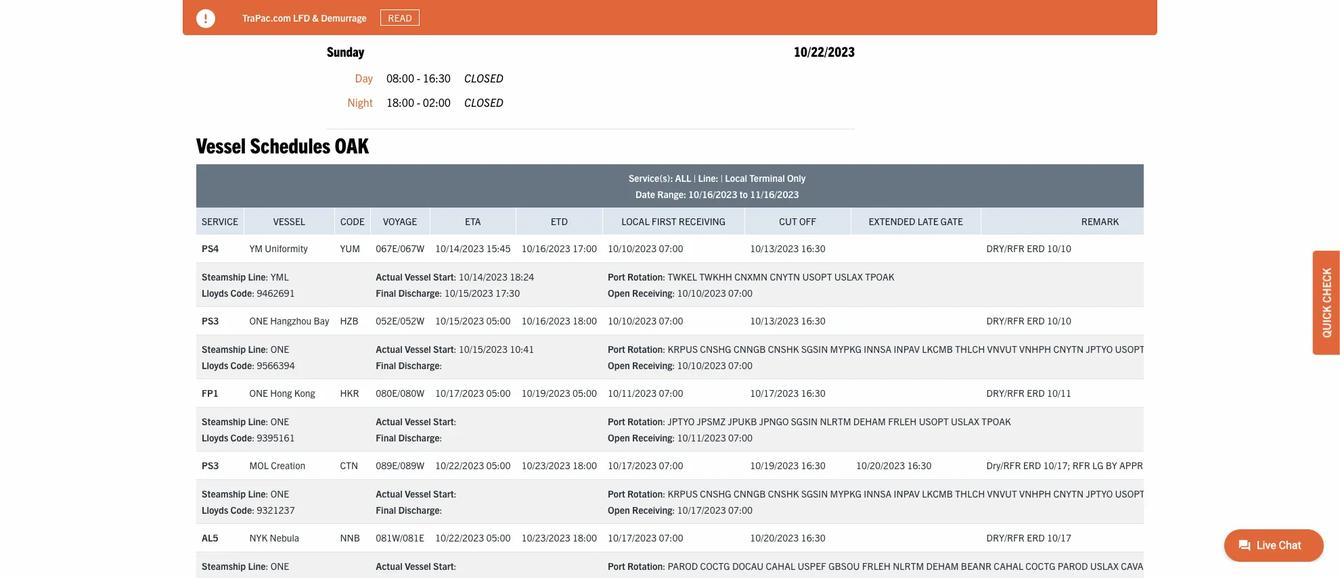 Task type: locate. For each thing, give the bounding box(es) containing it.
2 steamship from the top
[[202, 343, 246, 355]]

port inside port rotation : twkel twkhh cnxmn cnytn usopt uslax tpoak open receiving : 10/10/2023 07:00
[[608, 271, 626, 283]]

cnshk for : 10/10/2023 07:00
[[768, 343, 799, 355]]

cnshg inside port rotation : krpus cnshg cnngb cnshk sgsin mypkg innsa inpav lkcmb thlch vnvut vnhph cnytn jptyo usopt uslax tpoak open receiving : 10/17/2023 07:00
[[700, 488, 732, 500]]

- right "08:00"
[[417, 71, 421, 85]]

1 cnshg from the top
[[700, 343, 732, 355]]

parod down 10/17 at the bottom of the page
[[1058, 561, 1088, 573]]

cnytn up 10/11
[[1054, 343, 1084, 355]]

4 actual from the top
[[376, 488, 403, 500]]

1 vertical spatial sgsin
[[791, 416, 818, 428]]

5 steamship from the top
[[202, 561, 246, 573]]

cavan
[[1121, 561, 1151, 573]]

cnshg
[[700, 343, 732, 355], [700, 488, 732, 500]]

uslax inside port rotation : krpus cnshg cnngb cnshk sgsin mypkg innsa inpav lkcmb thlch vnvut vnhph cnytn jptyo usopt uslax tpoak open receiving : 10/17/2023 07:00
[[1148, 488, 1176, 500]]

2 10/13/2023 16:30 from the top
[[750, 315, 826, 327]]

3 line from the top
[[248, 416, 266, 428]]

1 horizontal spatial cahal
[[994, 561, 1024, 573]]

1 cnngb from the top
[[734, 343, 766, 355]]

0 vertical spatial 10/11/2023
[[608, 388, 657, 400]]

local first receiving
[[622, 215, 726, 227]]

cnytn down dry/rfr erd 10/17; rfr lg by approval
[[1054, 488, 1084, 500]]

1 steamship from the top
[[202, 271, 246, 283]]

0 vertical spatial dry/rfr erd 10/10
[[987, 243, 1072, 255]]

start inside "actual vessel start : 10/14/2023 18:24 final discharge : 10/15/2023 17:30"
[[433, 271, 454, 283]]

erd for 089e/089w
[[1024, 460, 1041, 472]]

local up to at the top
[[725, 172, 748, 184]]

10/14/2023 down eta
[[435, 243, 484, 255]]

:
[[266, 271, 268, 283], [454, 271, 457, 283], [663, 271, 666, 283], [252, 287, 255, 299], [440, 287, 442, 299], [673, 287, 675, 299], [266, 343, 268, 355], [454, 343, 457, 355], [663, 343, 666, 355], [252, 360, 255, 372], [440, 360, 442, 372], [673, 360, 675, 372], [266, 416, 268, 428], [454, 416, 457, 428], [663, 416, 666, 428], [252, 432, 255, 444], [440, 432, 442, 444], [673, 432, 675, 444], [266, 488, 268, 500], [454, 488, 457, 500], [663, 488, 666, 500], [252, 504, 255, 517], [440, 504, 442, 517], [673, 504, 675, 517], [266, 561, 268, 573], [454, 561, 457, 573], [663, 561, 666, 573]]

cnngb inside port rotation : krpus cnshg cnngb cnshk sgsin mypkg innsa inpav lkcmb thlch vnvut vnhph cnytn jptyo usopt uslax tpoak open receiving : 10/17/2023 07:00
[[734, 488, 766, 500]]

krpus inside port rotation : krpus cnshg cnngb cnshk sgsin mypkg innsa inpav lkcmb thlch vnvut vnhph cnytn jptyo usopt uslax tpoak open receiving : 10/10/2023 07:00
[[668, 343, 698, 355]]

one for steamship line : one lloyds code : 9395161
[[271, 416, 289, 428]]

1 10/22/2023 05:00 from the top
[[435, 460, 511, 472]]

actual down 080e/080w
[[376, 416, 403, 428]]

port rotation : krpus cnshg cnngb cnshk sgsin mypkg innsa inpav lkcmb thlch vnvut vnhph cnytn jptyo usopt uslax tpoak open receiving : 10/17/2023 07:00
[[608, 488, 1208, 517]]

erd for 080e/080w
[[1027, 388, 1045, 400]]

steamship inside steamship line : one lloyds code : 9321237
[[202, 488, 246, 500]]

code left '9462691'
[[231, 287, 252, 299]]

10/23/2023 18:00 for 089e/089w
[[522, 460, 597, 472]]

steamship up fp1
[[202, 343, 246, 355]]

mol
[[249, 460, 269, 472]]

schedules
[[250, 131, 331, 157]]

2 10/22/2023 05:00 from the top
[[435, 532, 511, 545]]

nlrtm right the gbsou
[[893, 561, 924, 573]]

1 port from the top
[[608, 271, 626, 283]]

code left 9566394
[[231, 360, 252, 372]]

0 vertical spatial nlrtm
[[820, 416, 851, 428]]

range:
[[658, 188, 686, 200]]

10/13/2023 down the cut at the right top
[[750, 243, 799, 255]]

- for 16:30
[[417, 71, 421, 85]]

10/17/2023 07:00 for 10/19/2023 16:30
[[608, 460, 683, 472]]

cahal left uspef
[[766, 561, 796, 573]]

line left yml
[[248, 271, 266, 283]]

cahal right beanr
[[994, 561, 1024, 573]]

4 lloyds from the top
[[202, 504, 228, 517]]

0 vertical spatial 10/22/2023 05:00
[[435, 460, 511, 472]]

open inside port rotation : twkel twkhh cnxmn cnytn usopt uslax tpoak open receiving : 10/10/2023 07:00
[[608, 287, 630, 299]]

cnytn for port rotation : krpus cnshg cnngb cnshk sgsin mypkg innsa inpav lkcmb thlch vnvut vnhph cnytn jptyo usopt uslax tpoak open receiving : 10/10/2023 07:00
[[1054, 343, 1084, 355]]

2 10/17/2023 07:00 from the top
[[608, 532, 683, 545]]

quick
[[1320, 306, 1334, 338]]

10/13/2023 16:30 for 18:00
[[750, 315, 826, 327]]

10/20/2023 up port rotation : krpus cnshg cnngb cnshk sgsin mypkg innsa inpav lkcmb thlch vnvut vnhph cnytn jptyo usopt uslax tpoak open receiving : 10/17/2023 07:00
[[857, 460, 905, 472]]

vnvut up dry/rfr erd 10/11
[[988, 343, 1017, 355]]

tpoak inside port rotation : twkel twkhh cnxmn cnytn usopt uslax tpoak open receiving : 10/10/2023 07:00
[[865, 271, 895, 283]]

0 vertical spatial 10/23/2023 18:00
[[522, 460, 597, 472]]

10/11/2023
[[608, 388, 657, 400], [677, 432, 726, 444]]

discharge up 080e/080w
[[398, 360, 440, 372]]

one for steamship line : one lloyds code : 9566394
[[271, 343, 289, 355]]

3 start from the top
[[433, 416, 454, 428]]

one down nebula
[[271, 561, 289, 573]]

nlrtm down 10/17/2023 16:30
[[820, 416, 851, 428]]

4 dry/rfr from the top
[[987, 532, 1025, 545]]

jptyo inside port rotation : krpus cnshg cnngb cnshk sgsin mypkg innsa inpav lkcmb thlch vnvut vnhph cnytn jptyo usopt uslax tpoak open receiving : 10/10/2023 07:00
[[1086, 343, 1113, 355]]

steamship down ps4
[[202, 271, 246, 283]]

3 actual from the top
[[376, 416, 403, 428]]

2 open from the top
[[608, 360, 630, 372]]

1 horizontal spatial 10/20/2023 16:30
[[857, 460, 932, 472]]

line down nyk
[[248, 561, 266, 573]]

vnvut inside port rotation : krpus cnshg cnngb cnshk sgsin mypkg innsa inpav lkcmb thlch vnvut vnhph cnytn jptyo usopt uslax tpoak open receiving : 10/10/2023 07:00
[[988, 343, 1017, 355]]

line up 9321237
[[248, 488, 266, 500]]

0 vertical spatial 10/10
[[1047, 243, 1072, 255]]

line inside steamship line : one lloyds code : 9321237
[[248, 488, 266, 500]]

one inside steamship line : one lloyds code : 9321237
[[271, 488, 289, 500]]

vnvut for port rotation : krpus cnshg cnngb cnshk sgsin mypkg innsa inpav lkcmb thlch vnvut vnhph cnytn jptyo usopt uslax tpoak open receiving : 10/10/2023 07:00
[[988, 343, 1017, 355]]

line inside steamship line : one lloyds code : 9395161
[[248, 416, 266, 428]]

10/15/2023 up actual vessel start : 10/15/2023 10:41 final discharge :
[[435, 315, 484, 327]]

05:00
[[486, 315, 511, 327], [486, 388, 511, 400], [573, 388, 597, 400], [486, 460, 511, 472], [486, 532, 511, 545]]

one inside steamship line : one lloyds code : 9566394
[[271, 343, 289, 355]]

rotation for port rotation : parod coctg docau cahal uspef gbsou frleh nlrtm deham beanr cahal coctg parod uslax cavan usopt tpoak
[[628, 561, 663, 573]]

1 thlch from the top
[[956, 343, 985, 355]]

0 vertical spatial 10/13/2023
[[750, 243, 799, 255]]

1 actual vessel start : final discharge : from the top
[[376, 416, 457, 444]]

1 inpav from the top
[[894, 343, 920, 355]]

start inside actual vessel start : 10/15/2023 10:41 final discharge :
[[433, 343, 454, 355]]

2 inpav from the top
[[894, 488, 920, 500]]

parod left docau
[[668, 561, 698, 573]]

lloyds inside steamship line : one lloyds code : 9566394
[[202, 360, 228, 372]]

code inside steamship line : one lloyds code : 9395161
[[231, 432, 252, 444]]

3 dry/rfr from the top
[[987, 388, 1025, 400]]

1 vertical spatial cnytn
[[1054, 343, 1084, 355]]

3 rotation from the top
[[628, 416, 663, 428]]

actual down 089e/089w in the bottom left of the page
[[376, 488, 403, 500]]

actual vessel start : final discharge : down 080e/080w
[[376, 416, 457, 444]]

1 vertical spatial 10/22/2023 05:00
[[435, 532, 511, 545]]

2 10/23/2023 from the top
[[522, 532, 571, 545]]

10/20/2023 16:30 up uspef
[[750, 532, 826, 545]]

1 vertical spatial jptyo
[[668, 416, 695, 428]]

steamship inside "steamship line : yml lloyds code : 9462691"
[[202, 271, 246, 283]]

cnytn inside port rotation : krpus cnshg cnngb cnshk sgsin mypkg innsa inpav lkcmb thlch vnvut vnhph cnytn jptyo usopt uslax tpoak open receiving : 10/17/2023 07:00
[[1054, 488, 1084, 500]]

steamship down al5
[[202, 561, 246, 573]]

0 vertical spatial frleh
[[888, 416, 917, 428]]

trapac.com lfd & demurrage
[[242, 11, 367, 23]]

actual inside actual vessel start : 10/15/2023 10:41 final discharge :
[[376, 343, 403, 355]]

tpoak inside port rotation : krpus cnshg cnngb cnshk sgsin mypkg innsa inpav lkcmb thlch vnvut vnhph cnytn jptyo usopt uslax tpoak open receiving : 10/17/2023 07:00
[[1178, 488, 1208, 500]]

cnytn
[[770, 271, 800, 283], [1054, 343, 1084, 355], [1054, 488, 1084, 500]]

vnhph for port rotation : krpus cnshg cnngb cnshk sgsin mypkg innsa inpav lkcmb thlch vnvut vnhph cnytn jptyo usopt uslax tpoak open receiving : 10/10/2023 07:00
[[1020, 343, 1052, 355]]

lloyds down fp1
[[202, 432, 228, 444]]

sgsin inside port rotation : krpus cnshg cnngb cnshk sgsin mypkg innsa inpav lkcmb thlch vnvut vnhph cnytn jptyo usopt uslax tpoak open receiving : 10/10/2023 07:00
[[802, 343, 828, 355]]

closed right '08:00 - 16:30'
[[464, 71, 504, 85]]

tpoak inside port rotation : jptyo jpsmz jpukb jpngo sgsin nlrtm deham frleh usopt uslax tpoak open receiving : 10/11/2023 07:00
[[982, 416, 1011, 428]]

coctg
[[700, 561, 730, 573], [1026, 561, 1056, 573]]

vnhph up dry/rfr erd 10/11
[[1020, 343, 1052, 355]]

open inside port rotation : krpus cnshg cnngb cnshk sgsin mypkg innsa inpav lkcmb thlch vnvut vnhph cnytn jptyo usopt uslax tpoak open receiving : 10/17/2023 07:00
[[608, 504, 630, 517]]

16:30 for 052e/052w
[[801, 315, 826, 327]]

0 vertical spatial cnshk
[[768, 343, 799, 355]]

1 vertical spatial cnshk
[[768, 488, 799, 500]]

discharge up 081w/081e
[[398, 504, 440, 517]]

2 mypkg from the top
[[830, 488, 862, 500]]

1 final from the top
[[376, 287, 396, 299]]

vnvut down dry/rfr
[[988, 488, 1017, 500]]

one for steamship line : one lloyds code : 9321237
[[271, 488, 289, 500]]

2 vertical spatial 10/22/2023
[[435, 532, 484, 545]]

code up nyk
[[231, 504, 252, 517]]

1 vertical spatial inpav
[[894, 488, 920, 500]]

trapac.com
[[242, 11, 291, 23]]

2 - from the top
[[417, 95, 421, 109]]

nnb
[[340, 532, 360, 545]]

0 vertical spatial cnngb
[[734, 343, 766, 355]]

1 vertical spatial krpus
[[668, 488, 698, 500]]

lkcmb inside port rotation : krpus cnshg cnngb cnshk sgsin mypkg innsa inpav lkcmb thlch vnvut vnhph cnytn jptyo usopt uslax tpoak open receiving : 10/10/2023 07:00
[[922, 343, 953, 355]]

jptyo inside port rotation : krpus cnshg cnngb cnshk sgsin mypkg innsa inpav lkcmb thlch vnvut vnhph cnytn jptyo usopt uslax tpoak open receiving : 10/17/2023 07:00
[[1086, 488, 1113, 500]]

4 line from the top
[[248, 488, 266, 500]]

0 vertical spatial cnshg
[[700, 343, 732, 355]]

one left hangzhou
[[249, 315, 268, 327]]

0 vertical spatial 10/10/2023 07:00
[[608, 243, 683, 255]]

port for port rotation : parod coctg docau cahal uspef gbsou frleh nlrtm deham beanr cahal coctg parod uslax cavan usopt tpoak
[[608, 561, 626, 573]]

actual
[[376, 271, 403, 283], [376, 343, 403, 355], [376, 416, 403, 428], [376, 488, 403, 500], [376, 561, 403, 573]]

1 vertical spatial cnngb
[[734, 488, 766, 500]]

steamship down fp1
[[202, 416, 246, 428]]

10/22/2023 for 10/19/2023 16:30
[[435, 460, 484, 472]]

2 vnvut from the top
[[988, 488, 1017, 500]]

10/23/2023 18:00
[[522, 460, 597, 472], [522, 532, 597, 545]]

10/15/2023 up 10/15/2023 05:00
[[445, 287, 493, 299]]

nyk
[[249, 532, 268, 545]]

1 vertical spatial vnhph
[[1020, 488, 1052, 500]]

1 lloyds from the top
[[202, 287, 228, 299]]

local left first at the top of the page
[[622, 215, 650, 227]]

rotation for port rotation : twkel twkhh cnxmn cnytn usopt uslax tpoak open receiving : 10/10/2023 07:00
[[628, 271, 663, 283]]

2 actual vessel start : final discharge : from the top
[[376, 488, 457, 517]]

1 vertical spatial 10/16/2023
[[522, 243, 571, 255]]

docau
[[732, 561, 764, 573]]

code inside steamship line : one lloyds code : 9566394
[[231, 360, 252, 372]]

ps3
[[202, 315, 219, 327], [202, 460, 219, 472]]

mypkg inside port rotation : krpus cnshg cnngb cnshk sgsin mypkg innsa inpav lkcmb thlch vnvut vnhph cnytn jptyo usopt uslax tpoak open receiving : 10/10/2023 07:00
[[830, 343, 862, 355]]

one up 9321237
[[271, 488, 289, 500]]

10/14/2023
[[435, 243, 484, 255], [459, 271, 508, 283]]

10/17/2023 inside port rotation : krpus cnshg cnngb cnshk sgsin mypkg innsa inpav lkcmb thlch vnvut vnhph cnytn jptyo usopt uslax tpoak open receiving : 10/17/2023 07:00
[[677, 504, 726, 517]]

10/16/2023 up 10:41
[[522, 315, 571, 327]]

cnngb up 10/17/2023 16:30
[[734, 343, 766, 355]]

15:45
[[486, 243, 511, 255]]

one hangzhou bay
[[249, 315, 329, 327]]

usopt inside port rotation : krpus cnshg cnngb cnshk sgsin mypkg innsa inpav lkcmb thlch vnvut vnhph cnytn jptyo usopt uslax tpoak open receiving : 10/10/2023 07:00
[[1115, 343, 1145, 355]]

sgsin up 10/17/2023 16:30
[[802, 343, 828, 355]]

10/20/2023 16:30 up port rotation : krpus cnshg cnngb cnshk sgsin mypkg innsa inpav lkcmb thlch vnvut vnhph cnytn jptyo usopt uslax tpoak open receiving : 10/17/2023 07:00
[[857, 460, 932, 472]]

0 horizontal spatial parod
[[668, 561, 698, 573]]

1 vertical spatial 10/10
[[1047, 315, 1072, 327]]

rotation inside port rotation : jptyo jpsmz jpukb jpngo sgsin nlrtm deham frleh usopt uslax tpoak open receiving : 10/11/2023 07:00
[[628, 416, 663, 428]]

innsa inside port rotation : krpus cnshg cnngb cnshk sgsin mypkg innsa inpav lkcmb thlch vnvut vnhph cnytn jptyo usopt uslax tpoak open receiving : 10/17/2023 07:00
[[864, 488, 892, 500]]

0 vertical spatial mypkg
[[830, 343, 862, 355]]

code inside "steamship line : yml lloyds code : 9462691"
[[231, 287, 252, 299]]

1 vertical spatial 10/20/2023
[[750, 532, 799, 545]]

uslax inside port rotation : jptyo jpsmz jpukb jpngo sgsin nlrtm deham frleh usopt uslax tpoak open receiving : 10/11/2023 07:00
[[951, 416, 980, 428]]

krpus for 10/17/2023
[[668, 488, 698, 500]]

0 vertical spatial thlch
[[956, 343, 985, 355]]

2 start from the top
[[433, 343, 454, 355]]

one up 9566394
[[271, 343, 289, 355]]

1 vertical spatial 10/22/2023
[[435, 460, 484, 472]]

0 vertical spatial lkcmb
[[922, 343, 953, 355]]

vnhph inside port rotation : krpus cnshg cnngb cnshk sgsin mypkg innsa inpav lkcmb thlch vnvut vnhph cnytn jptyo usopt uslax tpoak open receiving : 10/10/2023 07:00
[[1020, 343, 1052, 355]]

krpus for 10/10/2023
[[668, 343, 698, 355]]

2 vertical spatial cnytn
[[1054, 488, 1084, 500]]

| right the all
[[694, 172, 696, 184]]

16:30
[[423, 71, 451, 85], [801, 243, 826, 255], [801, 315, 826, 327], [801, 388, 826, 400], [801, 460, 826, 472], [908, 460, 932, 472], [801, 532, 826, 545]]

lloyds down ps4
[[202, 287, 228, 299]]

10/17;
[[1044, 460, 1071, 472]]

actual down "067e/067w"
[[376, 271, 403, 283]]

line inside steamship line : one lloyds code : 9566394
[[248, 343, 266, 355]]

2 cnshg from the top
[[700, 488, 732, 500]]

0 horizontal spatial 10/11/2023
[[608, 388, 657, 400]]

1 line from the top
[[248, 271, 266, 283]]

1 open from the top
[[608, 287, 630, 299]]

1 vertical spatial 10/23/2023 18:00
[[522, 532, 597, 545]]

jptyo inside port rotation : jptyo jpsmz jpukb jpngo sgsin nlrtm deham frleh usopt uslax tpoak open receiving : 10/11/2023 07:00
[[668, 416, 695, 428]]

1 horizontal spatial local
[[725, 172, 748, 184]]

final up 080e/080w
[[376, 360, 396, 372]]

port for port rotation : twkel twkhh cnxmn cnytn usopt uslax tpoak open receiving : 10/10/2023 07:00
[[608, 271, 626, 283]]

0 vertical spatial 10/19/2023
[[522, 388, 571, 400]]

0 vertical spatial ps3
[[202, 315, 219, 327]]

steamship for steamship line : one lloyds code : 9395161
[[202, 416, 246, 428]]

1 vertical spatial cnshg
[[700, 488, 732, 500]]

1 10/13/2023 16:30 from the top
[[750, 243, 826, 255]]

5 rotation from the top
[[628, 561, 663, 573]]

1 vertical spatial innsa
[[864, 488, 892, 500]]

discharge inside actual vessel start : 10/15/2023 10:41 final discharge :
[[398, 360, 440, 372]]

1 vertical spatial -
[[417, 95, 421, 109]]

lloyds inside steamship line : one lloyds code : 9395161
[[202, 432, 228, 444]]

4 steamship from the top
[[202, 488, 246, 500]]

1 vertical spatial ps3
[[202, 460, 219, 472]]

port inside port rotation : jptyo jpsmz jpukb jpngo sgsin nlrtm deham frleh usopt uslax tpoak open receiving : 10/11/2023 07:00
[[608, 416, 626, 428]]

final up 089e/089w in the bottom left of the page
[[376, 432, 396, 444]]

10/13/2023 16:30 down port rotation : twkel twkhh cnxmn cnytn usopt uslax tpoak open receiving : 10/10/2023 07:00
[[750, 315, 826, 327]]

5 actual from the top
[[376, 561, 403, 573]]

10/10 for 10/16/2023 18:00
[[1047, 315, 1072, 327]]

| right 'line:'
[[721, 172, 723, 184]]

rotation
[[628, 271, 663, 283], [628, 343, 663, 355], [628, 416, 663, 428], [628, 488, 663, 500], [628, 561, 663, 573]]

0 vertical spatial local
[[725, 172, 748, 184]]

2 dry/rfr from the top
[[987, 315, 1025, 327]]

etd
[[551, 215, 568, 227]]

1 10/13/2023 from the top
[[750, 243, 799, 255]]

10/13/2023 down port rotation : twkel twkhh cnxmn cnytn usopt uslax tpoak open receiving : 10/10/2023 07:00
[[750, 315, 799, 327]]

1 horizontal spatial 10/19/2023
[[750, 460, 799, 472]]

gbsou
[[829, 561, 860, 573]]

cnshk inside port rotation : krpus cnshg cnngb cnshk sgsin mypkg innsa inpav lkcmb thlch vnvut vnhph cnytn jptyo usopt uslax tpoak open receiving : 10/10/2023 07:00
[[768, 343, 799, 355]]

krpus inside port rotation : krpus cnshg cnngb cnshk sgsin mypkg innsa inpav lkcmb thlch vnvut vnhph cnytn jptyo usopt uslax tpoak open receiving : 10/17/2023 07:00
[[668, 488, 698, 500]]

thlch for : 10/17/2023 07:00
[[956, 488, 985, 500]]

10/19/2023 down 10:41
[[522, 388, 571, 400]]

cnytn inside port rotation : twkel twkhh cnxmn cnytn usopt uslax tpoak open receiving : 10/10/2023 07:00
[[770, 271, 800, 283]]

inpav inside port rotation : krpus cnshg cnngb cnshk sgsin mypkg innsa inpav lkcmb thlch vnvut vnhph cnytn jptyo usopt uslax tpoak open receiving : 10/10/2023 07:00
[[894, 343, 920, 355]]

1 vertical spatial deham
[[926, 561, 959, 573]]

2 10/13/2023 from the top
[[750, 315, 799, 327]]

4 rotation from the top
[[628, 488, 663, 500]]

10/13/2023 for 10/16/2023 17:00
[[750, 243, 799, 255]]

2 rotation from the top
[[628, 343, 663, 355]]

0 horizontal spatial 10/19/2023
[[522, 388, 571, 400]]

0 vertical spatial vnvut
[[988, 343, 1017, 355]]

10/16/2023 inside service(s): all | line: | local terminal only date range: 10/16/2023 to 11/16/2023
[[689, 188, 738, 200]]

lkcmb inside port rotation : krpus cnshg cnngb cnshk sgsin mypkg innsa inpav lkcmb thlch vnvut vnhph cnytn jptyo usopt uslax tpoak open receiving : 10/17/2023 07:00
[[922, 488, 953, 500]]

2 thlch from the top
[[956, 488, 985, 500]]

1 start from the top
[[433, 271, 454, 283]]

4 open from the top
[[608, 504, 630, 517]]

steamship for steamship line : one lloyds code : 9321237
[[202, 488, 246, 500]]

jpsmz
[[697, 416, 726, 428]]

port inside port rotation : krpus cnshg cnngb cnshk sgsin mypkg innsa inpav lkcmb thlch vnvut vnhph cnytn jptyo usopt uslax tpoak open receiving : 10/17/2023 07:00
[[608, 488, 626, 500]]

10/15/2023 down 10/15/2023 05:00
[[459, 343, 508, 355]]

1 mypkg from the top
[[830, 343, 862, 355]]

frleh down port rotation : krpus cnshg cnngb cnshk sgsin mypkg innsa inpav lkcmb thlch vnvut vnhph cnytn jptyo usopt uslax tpoak open receiving : 10/10/2023 07:00
[[888, 416, 917, 428]]

lloyds up al5
[[202, 504, 228, 517]]

0 vertical spatial 10/15/2023
[[445, 287, 493, 299]]

sgsin down 10/19/2023 16:30
[[802, 488, 828, 500]]

1 closed from the top
[[464, 71, 504, 85]]

10/15/2023 inside actual vessel start : 10/15/2023 10:41 final discharge :
[[459, 343, 508, 355]]

1 ps3 from the top
[[202, 315, 219, 327]]

steamship for steamship line : one lloyds code : 9566394
[[202, 343, 246, 355]]

sgsin inside port rotation : krpus cnshg cnngb cnshk sgsin mypkg innsa inpav lkcmb thlch vnvut vnhph cnytn jptyo usopt uslax tpoak open receiving : 10/17/2023 07:00
[[802, 488, 828, 500]]

10/17/2023 07:00
[[608, 460, 683, 472], [608, 532, 683, 545]]

sgsin right jpngo
[[791, 416, 818, 428]]

2 dry/rfr erd 10/10 from the top
[[987, 315, 1072, 327]]

coctg left docau
[[700, 561, 730, 573]]

0 vertical spatial 10/23/2023
[[522, 460, 571, 472]]

twkel
[[668, 271, 697, 283]]

10/22/2023 05:00 for 089e/089w
[[435, 460, 511, 472]]

1 vertical spatial 10/11/2023
[[677, 432, 726, 444]]

2 ps3 from the top
[[202, 460, 219, 472]]

port rotation : twkel twkhh cnxmn cnytn usopt uslax tpoak open receiving : 10/10/2023 07:00
[[608, 271, 895, 299]]

1 10/10/2023 07:00 from the top
[[608, 243, 683, 255]]

1 innsa from the top
[[864, 343, 892, 355]]

18:00 for 089e/089w
[[573, 460, 597, 472]]

mypkg inside port rotation : krpus cnshg cnngb cnshk sgsin mypkg innsa inpav lkcmb thlch vnvut vnhph cnytn jptyo usopt uslax tpoak open receiving : 10/17/2023 07:00
[[830, 488, 862, 500]]

10/22/2023 for 10/20/2023 16:30
[[435, 532, 484, 545]]

1 vertical spatial vnvut
[[988, 488, 1017, 500]]

10/14/2023 inside "actual vessel start : 10/14/2023 18:24 final discharge : 10/15/2023 17:30"
[[459, 271, 508, 283]]

vnvut inside port rotation : krpus cnshg cnngb cnshk sgsin mypkg innsa inpav lkcmb thlch vnvut vnhph cnytn jptyo usopt uslax tpoak open receiving : 10/17/2023 07:00
[[988, 488, 1017, 500]]

3 port from the top
[[608, 416, 626, 428]]

10/22/2023
[[794, 43, 855, 60], [435, 460, 484, 472], [435, 532, 484, 545]]

10/10/2023 07:00 down first at the top of the page
[[608, 243, 683, 255]]

10/16/2023 down etd
[[522, 243, 571, 255]]

check
[[1320, 268, 1334, 303]]

actual down 081w/081e
[[376, 561, 403, 573]]

2 closed from the top
[[464, 95, 504, 109]]

2 actual from the top
[[376, 343, 403, 355]]

usopt inside port rotation : jptyo jpsmz jpukb jpngo sgsin nlrtm deham frleh usopt uslax tpoak open receiving : 10/11/2023 07:00
[[919, 416, 949, 428]]

nlrtm
[[820, 416, 851, 428], [893, 561, 924, 573]]

3 final from the top
[[376, 432, 396, 444]]

vnhph inside port rotation : krpus cnshg cnngb cnshk sgsin mypkg innsa inpav lkcmb thlch vnvut vnhph cnytn jptyo usopt uslax tpoak open receiving : 10/17/2023 07:00
[[1020, 488, 1052, 500]]

1 dry/rfr from the top
[[987, 243, 1025, 255]]

10/10 for 10/16/2023 17:00
[[1047, 243, 1072, 255]]

0 vertical spatial innsa
[[864, 343, 892, 355]]

actual vessel start : final discharge : up 081w/081e
[[376, 488, 457, 517]]

1 discharge from the top
[[398, 287, 440, 299]]

inpav inside port rotation : krpus cnshg cnngb cnshk sgsin mypkg innsa inpav lkcmb thlch vnvut vnhph cnytn jptyo usopt uslax tpoak open receiving : 10/17/2023 07:00
[[894, 488, 920, 500]]

10/10/2023 07:00
[[608, 243, 683, 255], [608, 315, 683, 327]]

10/11/2023 inside port rotation : jptyo jpsmz jpukb jpngo sgsin nlrtm deham frleh usopt uslax tpoak open receiving : 10/11/2023 07:00
[[677, 432, 726, 444]]

10/23/2023 for 081w/081e
[[522, 532, 571, 545]]

closed right 02:00
[[464, 95, 504, 109]]

1 vertical spatial mypkg
[[830, 488, 862, 500]]

1 horizontal spatial |
[[721, 172, 723, 184]]

18:00 for 081w/081e
[[573, 532, 597, 545]]

0 vertical spatial inpav
[[894, 343, 920, 355]]

port inside port rotation : krpus cnshg cnngb cnshk sgsin mypkg innsa inpav lkcmb thlch vnvut vnhph cnytn jptyo usopt uslax tpoak open receiving : 10/10/2023 07:00
[[608, 343, 626, 355]]

mypkg
[[830, 343, 862, 355], [830, 488, 862, 500]]

10/20/2023 up docau
[[750, 532, 799, 545]]

10/22/2023 05:00
[[435, 460, 511, 472], [435, 532, 511, 545]]

lloyds
[[202, 287, 228, 299], [202, 360, 228, 372], [202, 432, 228, 444], [202, 504, 228, 517]]

1 vertical spatial 10/10/2023 07:00
[[608, 315, 683, 327]]

2 discharge from the top
[[398, 360, 440, 372]]

1 krpus from the top
[[668, 343, 698, 355]]

10/16/2023 for 10/16/2023 18:00
[[522, 315, 571, 327]]

actual inside "actual vessel start : 10/14/2023 18:24 final discharge : 10/15/2023 17:30"
[[376, 271, 403, 283]]

3 steamship from the top
[[202, 416, 246, 428]]

0 horizontal spatial local
[[622, 215, 650, 227]]

cnytn right cnxmn
[[770, 271, 800, 283]]

1 cnshk from the top
[[768, 343, 799, 355]]

10/16/2023
[[689, 188, 738, 200], [522, 243, 571, 255], [522, 315, 571, 327]]

0 horizontal spatial nlrtm
[[820, 416, 851, 428]]

hkr
[[340, 388, 359, 400]]

local
[[725, 172, 748, 184], [622, 215, 650, 227]]

cnshg inside port rotation : krpus cnshg cnngb cnshk sgsin mypkg innsa inpav lkcmb thlch vnvut vnhph cnytn jptyo usopt uslax tpoak open receiving : 10/10/2023 07:00
[[700, 343, 732, 355]]

discharge up 089e/089w in the bottom left of the page
[[398, 432, 440, 444]]

port
[[608, 271, 626, 283], [608, 343, 626, 355], [608, 416, 626, 428], [608, 488, 626, 500], [608, 561, 626, 573]]

1 dry/rfr erd 10/10 from the top
[[987, 243, 1072, 255]]

lloyds up fp1
[[202, 360, 228, 372]]

- left 02:00
[[417, 95, 421, 109]]

0 vertical spatial 10/13/2023 16:30
[[750, 243, 826, 255]]

frleh right the gbsou
[[862, 561, 891, 573]]

vnvut for port rotation : krpus cnshg cnngb cnshk sgsin mypkg innsa inpav lkcmb thlch vnvut vnhph cnytn jptyo usopt uslax tpoak open receiving : 10/17/2023 07:00
[[988, 488, 1017, 500]]

2 cnngb from the top
[[734, 488, 766, 500]]

1 horizontal spatial parod
[[1058, 561, 1088, 573]]

0 horizontal spatial deham
[[854, 416, 886, 428]]

05:00 for 080e/080w
[[486, 388, 511, 400]]

18:00 for 052e/052w
[[573, 315, 597, 327]]

1 vertical spatial 10/15/2023
[[435, 315, 484, 327]]

thlch
[[956, 343, 985, 355], [956, 488, 985, 500]]

innsa for : 10/10/2023 07:00
[[864, 343, 892, 355]]

2 vertical spatial 10/15/2023
[[459, 343, 508, 355]]

18:24
[[510, 271, 534, 283]]

ps3 down "steamship line : yml lloyds code : 9462691"
[[202, 315, 219, 327]]

rotation inside port rotation : twkel twkhh cnxmn cnytn usopt uslax tpoak open receiving : 10/10/2023 07:00
[[628, 271, 663, 283]]

bay
[[314, 315, 329, 327]]

steamship for steamship line : one
[[202, 561, 246, 573]]

nebula
[[270, 532, 299, 545]]

final inside actual vessel start : 10/15/2023 10:41 final discharge :
[[376, 360, 396, 372]]

10/10/2023 07:00 for 17:00
[[608, 243, 683, 255]]

discharge
[[398, 287, 440, 299], [398, 360, 440, 372], [398, 432, 440, 444], [398, 504, 440, 517]]

vessel
[[196, 131, 246, 157], [273, 215, 305, 227], [405, 271, 431, 283], [405, 343, 431, 355], [405, 416, 431, 428], [405, 488, 431, 500], [405, 561, 431, 573]]

10/20/2023
[[857, 460, 905, 472], [750, 532, 799, 545]]

cahal
[[766, 561, 796, 573], [994, 561, 1024, 573]]

lkcmb
[[922, 343, 953, 355], [922, 488, 953, 500]]

10/14/2023 up 17:30
[[459, 271, 508, 283]]

vnhph down 10/17;
[[1020, 488, 1052, 500]]

deham
[[854, 416, 886, 428], [926, 561, 959, 573]]

10/11
[[1047, 388, 1072, 400]]

1 vnhph from the top
[[1020, 343, 1052, 355]]

mol creation
[[249, 460, 306, 472]]

day
[[355, 71, 373, 85]]

cnshk down 10/19/2023 16:30
[[768, 488, 799, 500]]

cnytn inside port rotation : krpus cnshg cnngb cnshk sgsin mypkg innsa inpav lkcmb thlch vnvut vnhph cnytn jptyo usopt uslax tpoak open receiving : 10/10/2023 07:00
[[1054, 343, 1084, 355]]

final up 081w/081e
[[376, 504, 396, 517]]

actual vessel start : final discharge : for : 9395161
[[376, 416, 457, 444]]

port for port rotation : jptyo jpsmz jpukb jpngo sgsin nlrtm deham frleh usopt uslax tpoak open receiving : 10/11/2023 07:00
[[608, 416, 626, 428]]

lloyds for steamship line : one lloyds code : 9321237
[[202, 504, 228, 517]]

1 vertical spatial nlrtm
[[893, 561, 924, 573]]

cnshk inside port rotation : krpus cnshg cnngb cnshk sgsin mypkg innsa inpav lkcmb thlch vnvut vnhph cnytn jptyo usopt uslax tpoak open receiving : 10/17/2023 07:00
[[768, 488, 799, 500]]

start for steamship line : one lloyds code : 9321237
[[433, 488, 454, 500]]

05:00 for 081w/081e
[[486, 532, 511, 545]]

final
[[376, 287, 396, 299], [376, 360, 396, 372], [376, 432, 396, 444], [376, 504, 396, 517]]

discharge up 052e/052w
[[398, 287, 440, 299]]

sgsin for : 10/17/2023 07:00
[[802, 488, 828, 500]]

steamship for steamship line : yml lloyds code : 9462691
[[202, 271, 246, 283]]

thlch inside port rotation : krpus cnshg cnngb cnshk sgsin mypkg innsa inpav lkcmb thlch vnvut vnhph cnytn jptyo usopt uslax tpoak open receiving : 10/10/2023 07:00
[[956, 343, 985, 355]]

10/16/2023 down 'line:'
[[689, 188, 738, 200]]

0 horizontal spatial |
[[694, 172, 696, 184]]

1 vertical spatial 10/13/2023 16:30
[[750, 315, 826, 327]]

080e/080w
[[376, 388, 425, 400]]

rotation inside port rotation : krpus cnshg cnngb cnshk sgsin mypkg innsa inpav lkcmb thlch vnvut vnhph cnytn jptyo usopt uslax tpoak open receiving : 10/17/2023 07:00
[[628, 488, 663, 500]]

0 vertical spatial jptyo
[[1086, 343, 1113, 355]]

1 vnvut from the top
[[988, 343, 1017, 355]]

3 open from the top
[[608, 432, 630, 444]]

11/16/2023
[[750, 188, 799, 200]]

0 vertical spatial 10/16/2023
[[689, 188, 738, 200]]

2 final from the top
[[376, 360, 396, 372]]

one
[[249, 315, 268, 327], [271, 343, 289, 355], [249, 388, 268, 400], [271, 416, 289, 428], [271, 488, 289, 500], [271, 561, 289, 573]]

0 vertical spatial 10/17/2023 07:00
[[608, 460, 683, 472]]

0 vertical spatial deham
[[854, 416, 886, 428]]

0 horizontal spatial cahal
[[766, 561, 796, 573]]

steamship up al5
[[202, 488, 246, 500]]

cnngb down 10/19/2023 16:30
[[734, 488, 766, 500]]

0 vertical spatial actual vessel start : final discharge :
[[376, 416, 457, 444]]

1 horizontal spatial 10/11/2023
[[677, 432, 726, 444]]

ym uniformity
[[249, 243, 308, 255]]

2 vertical spatial jptyo
[[1086, 488, 1113, 500]]

one inside steamship line : one lloyds code : 9395161
[[271, 416, 289, 428]]

tpoak inside port rotation : krpus cnshg cnngb cnshk sgsin mypkg innsa inpav lkcmb thlch vnvut vnhph cnytn jptyo usopt uslax tpoak open receiving : 10/10/2023 07:00
[[1178, 343, 1208, 355]]

0 horizontal spatial 10/20/2023 16:30
[[750, 532, 826, 545]]

lloyds for steamship line : one lloyds code : 9566394
[[202, 360, 228, 372]]

2 port from the top
[[608, 343, 626, 355]]

1 - from the top
[[417, 71, 421, 85]]

steamship inside steamship line : one lloyds code : 9566394
[[202, 343, 246, 355]]

0 vertical spatial vnhph
[[1020, 343, 1052, 355]]

0 vertical spatial sgsin
[[802, 343, 828, 355]]

1 vertical spatial actual vessel start : final discharge :
[[376, 488, 457, 517]]

1 cahal from the left
[[766, 561, 796, 573]]

1 vertical spatial thlch
[[956, 488, 985, 500]]

0 vertical spatial -
[[417, 71, 421, 85]]

2 krpus from the top
[[668, 488, 698, 500]]

2 cnshk from the top
[[768, 488, 799, 500]]

07:00 inside port rotation : jptyo jpsmz jpukb jpngo sgsin nlrtm deham frleh usopt uslax tpoak open receiving : 10/11/2023 07:00
[[728, 432, 753, 444]]

1 vertical spatial 10/14/2023
[[459, 271, 508, 283]]

10/19/2023 for 10/19/2023 16:30
[[750, 460, 799, 472]]

ps3 left mol
[[202, 460, 219, 472]]

10/13/2023 16:30 down the cut at the right top
[[750, 243, 826, 255]]

089e/089w
[[376, 460, 425, 472]]

actual down 052e/052w
[[376, 343, 403, 355]]

1 vertical spatial closed
[[464, 95, 504, 109]]

closed
[[464, 71, 504, 85], [464, 95, 504, 109]]

10/16/2023 18:00
[[522, 315, 597, 327]]

0 vertical spatial 10/14/2023
[[435, 243, 484, 255]]

yum
[[340, 243, 360, 255]]

10/23/2023
[[522, 460, 571, 472], [522, 532, 571, 545]]

2 line from the top
[[248, 343, 266, 355]]

steamship
[[202, 271, 246, 283], [202, 343, 246, 355], [202, 416, 246, 428], [202, 488, 246, 500], [202, 561, 246, 573]]

one up 9395161
[[271, 416, 289, 428]]

sgsin for : 10/10/2023 07:00
[[802, 343, 828, 355]]

3 lloyds from the top
[[202, 432, 228, 444]]

dry/rfr
[[987, 460, 1021, 472]]

10/13/2023 for 10/16/2023 18:00
[[750, 315, 799, 327]]

cnytn for port rotation : krpus cnshg cnngb cnshk sgsin mypkg innsa inpav lkcmb thlch vnvut vnhph cnytn jptyo usopt uslax tpoak open receiving : 10/17/2023 07:00
[[1054, 488, 1084, 500]]

10/19/2023 for 10/19/2023 05:00
[[522, 388, 571, 400]]

line up 9395161
[[248, 416, 266, 428]]

code up mol
[[231, 432, 252, 444]]

actual vessel start : 10/14/2023 18:24 final discharge : 10/15/2023 17:30
[[376, 271, 534, 299]]

thlch for : 10/10/2023 07:00
[[956, 343, 985, 355]]

2 vertical spatial 10/16/2023
[[522, 315, 571, 327]]

cnngb
[[734, 343, 766, 355], [734, 488, 766, 500]]

2 10/10/2023 07:00 from the top
[[608, 315, 683, 327]]

jpukb
[[728, 416, 757, 428]]

1 vertical spatial dry/rfr erd 10/10
[[987, 315, 1072, 327]]

16:30 for 067e/067w
[[801, 243, 826, 255]]

4 start from the top
[[433, 488, 454, 500]]

innsa for : 10/17/2023 07:00
[[864, 488, 892, 500]]

1 vertical spatial 10/13/2023
[[750, 315, 799, 327]]

10/19/2023
[[522, 388, 571, 400], [750, 460, 799, 472]]

2 10/23/2023 18:00 from the top
[[522, 532, 597, 545]]

1 vertical spatial 10/19/2023
[[750, 460, 799, 472]]

1 10/17/2023 07:00 from the top
[[608, 460, 683, 472]]

steamship inside steamship line : one lloyds code : 9395161
[[202, 416, 246, 428]]

coctg down the dry/rfr erd 10/17
[[1026, 561, 1056, 573]]

dry/rfr for 10/23/2023 18:00
[[987, 532, 1025, 545]]

4 port from the top
[[608, 488, 626, 500]]

extended late gate
[[869, 215, 963, 227]]

1 vertical spatial 10/17/2023 07:00
[[608, 532, 683, 545]]

10/10/2023 07:00 down twkel
[[608, 315, 683, 327]]

vnvut
[[988, 343, 1017, 355], [988, 488, 1017, 500]]

lloyds inside steamship line : one lloyds code : 9321237
[[202, 504, 228, 517]]

2 vertical spatial sgsin
[[802, 488, 828, 500]]

approval
[[1120, 460, 1166, 472]]

nyk nebula
[[249, 532, 299, 545]]

line inside "steamship line : yml lloyds code : 9462691"
[[248, 271, 266, 283]]

cnngb inside port rotation : krpus cnshg cnngb cnshk sgsin mypkg innsa inpav lkcmb thlch vnvut vnhph cnytn jptyo usopt uslax tpoak open receiving : 10/10/2023 07:00
[[734, 343, 766, 355]]

1 10/23/2023 from the top
[[522, 460, 571, 472]]

10/19/2023 down jpngo
[[750, 460, 799, 472]]

innsa inside port rotation : krpus cnshg cnngb cnshk sgsin mypkg innsa inpav lkcmb thlch vnvut vnhph cnytn jptyo usopt uslax tpoak open receiving : 10/10/2023 07:00
[[864, 343, 892, 355]]

1 rotation from the top
[[628, 271, 663, 283]]

start for steamship line : one lloyds code : 9395161
[[433, 416, 454, 428]]

lloyds for steamship line : yml lloyds code : 9462691
[[202, 287, 228, 299]]

final up 052e/052w
[[376, 287, 396, 299]]

line up 9566394
[[248, 343, 266, 355]]

code inside steamship line : one lloyds code : 9321237
[[231, 504, 252, 517]]

1 lkcmb from the top
[[922, 343, 953, 355]]

cnshk up 10/17/2023 16:30
[[768, 343, 799, 355]]

1 10/23/2023 18:00 from the top
[[522, 460, 597, 472]]

0 vertical spatial krpus
[[668, 343, 698, 355]]

1 horizontal spatial coctg
[[1026, 561, 1056, 573]]

1 vertical spatial lkcmb
[[922, 488, 953, 500]]

5 port from the top
[[608, 561, 626, 573]]

2 lloyds from the top
[[202, 360, 228, 372]]

10/15/2023
[[445, 287, 493, 299], [435, 315, 484, 327], [459, 343, 508, 355]]

rotation inside port rotation : krpus cnshg cnngb cnshk sgsin mypkg innsa inpav lkcmb thlch vnvut vnhph cnytn jptyo usopt uslax tpoak open receiving : 10/10/2023 07:00
[[628, 343, 663, 355]]



Task type: vqa. For each thing, say whether or not it's contained in the screenshot.


Task type: describe. For each thing, give the bounding box(es) containing it.
actual vessel start : final discharge : for : 9321237
[[376, 488, 457, 517]]

mypkg for : 10/17/2023 07:00
[[830, 488, 862, 500]]

cnxmn
[[735, 271, 768, 283]]

service
[[202, 215, 238, 227]]

dry/rfr erd 10/10 for 10/16/2023 18:00
[[987, 315, 1072, 327]]

service(s):
[[629, 172, 673, 184]]

10/19/2023 16:30
[[750, 460, 826, 472]]

first
[[652, 215, 677, 227]]

extended
[[869, 215, 916, 227]]

05:00 for 089e/089w
[[486, 460, 511, 472]]

dry/rfr for 10/16/2023 18:00
[[987, 315, 1025, 327]]

line for 9395161
[[248, 416, 266, 428]]

9395161
[[257, 432, 295, 444]]

10/19/2023 05:00
[[522, 388, 597, 400]]

lloyds for steamship line : one lloyds code : 9395161
[[202, 432, 228, 444]]

10/14/2023 15:45
[[435, 243, 511, 255]]

2 parod from the left
[[1058, 561, 1088, 573]]

- for 02:00
[[417, 95, 421, 109]]

port for port rotation : krpus cnshg cnngb cnshk sgsin mypkg innsa inpav lkcmb thlch vnvut vnhph cnytn jptyo usopt uslax tpoak open receiving : 10/17/2023 07:00
[[608, 488, 626, 500]]

08:00
[[387, 71, 414, 85]]

erd for 052e/052w
[[1027, 315, 1045, 327]]

5 start from the top
[[433, 561, 454, 573]]

local inside service(s): all | line: | local terminal only date range: 10/16/2023 to 11/16/2023
[[725, 172, 748, 184]]

usopt inside port rotation : krpus cnshg cnngb cnshk sgsin mypkg innsa inpav lkcmb thlch vnvut vnhph cnytn jptyo usopt uslax tpoak open receiving : 10/17/2023 07:00
[[1115, 488, 1145, 500]]

port rotation : krpus cnshg cnngb cnshk sgsin mypkg innsa inpav lkcmb thlch vnvut vnhph cnytn jptyo usopt uslax tpoak open receiving : 10/10/2023 07:00
[[608, 343, 1208, 372]]

lkcmb for : 10/17/2023 07:00
[[922, 488, 953, 500]]

hong
[[270, 388, 292, 400]]

vessel inside actual vessel start : 10/15/2023 10:41 final discharge :
[[405, 343, 431, 355]]

creation
[[271, 460, 306, 472]]

jpngo
[[759, 416, 789, 428]]

vnhph for port rotation : krpus cnshg cnngb cnshk sgsin mypkg innsa inpav lkcmb thlch vnvut vnhph cnytn jptyo usopt uslax tpoak open receiving : 10/17/2023 07:00
[[1020, 488, 1052, 500]]

cnshk for : 10/17/2023 07:00
[[768, 488, 799, 500]]

10/10/2023 inside port rotation : twkel twkhh cnxmn cnytn usopt uslax tpoak open receiving : 10/10/2023 07:00
[[677, 287, 726, 299]]

uspef
[[798, 561, 827, 573]]

receiving inside port rotation : krpus cnshg cnngb cnshk sgsin mypkg innsa inpav lkcmb thlch vnvut vnhph cnytn jptyo usopt uslax tpoak open receiving : 10/17/2023 07:00
[[632, 504, 673, 517]]

frleh inside port rotation : jptyo jpsmz jpukb jpngo sgsin nlrtm deham frleh usopt uslax tpoak open receiving : 10/11/2023 07:00
[[888, 416, 917, 428]]

10/16/2023 17:00
[[522, 243, 597, 255]]

cut off
[[779, 215, 817, 227]]

usopt inside port rotation : twkel twkhh cnxmn cnytn usopt uslax tpoak open receiving : 10/10/2023 07:00
[[803, 271, 832, 283]]

off
[[800, 215, 817, 227]]

steamship line : one lloyds code : 9566394
[[202, 343, 295, 372]]

tpoak for port rotation : krpus cnshg cnngb cnshk sgsin mypkg innsa inpav lkcmb thlch vnvut vnhph cnytn jptyo usopt uslax tpoak open receiving : 10/17/2023 07:00
[[1178, 488, 1208, 500]]

erd for 067e/067w
[[1027, 243, 1045, 255]]

final inside "actual vessel start : 10/14/2023 18:24 final discharge : 10/15/2023 17:30"
[[376, 287, 396, 299]]

read link
[[380, 9, 420, 26]]

line:
[[698, 172, 719, 184]]

052e/052w
[[376, 315, 425, 327]]

cnngb for : 10/10/2023 07:00
[[734, 343, 766, 355]]

lfd
[[293, 11, 310, 23]]

ctn
[[340, 460, 358, 472]]

10/13/2023 16:30 for 17:00
[[750, 243, 826, 255]]

al5
[[202, 532, 218, 545]]

5 line from the top
[[248, 561, 266, 573]]

0 vertical spatial 10/20/2023
[[857, 460, 905, 472]]

vessel inside "actual vessel start : 10/14/2023 18:24 final discharge : 10/15/2023 17:30"
[[405, 271, 431, 283]]

dry/rfr erd 10/10 for 10/16/2023 17:00
[[987, 243, 1072, 255]]

tpoak for port rotation : krpus cnshg cnngb cnshk sgsin mypkg innsa inpav lkcmb thlch vnvut vnhph cnytn jptyo usopt uslax tpoak open receiving : 10/10/2023 07:00
[[1178, 343, 1208, 355]]

by
[[1106, 460, 1118, 472]]

07:00 inside port rotation : twkel twkhh cnxmn cnytn usopt uslax tpoak open receiving : 10/10/2023 07:00
[[728, 287, 753, 299]]

081w/081e
[[376, 532, 425, 545]]

actual vessel start :
[[376, 561, 457, 573]]

10/17/2023 16:30
[[750, 388, 826, 400]]

sunday
[[327, 43, 364, 60]]

code for steamship line : one lloyds code : 9395161
[[231, 432, 252, 444]]

10:41
[[510, 343, 534, 355]]

one left hong
[[249, 388, 268, 400]]

port rotation : parod coctg docau cahal uspef gbsou frleh nlrtm deham beanr cahal coctg parod uslax cavan usopt tpoak
[[608, 561, 1214, 573]]

open inside port rotation : jptyo jpsmz jpukb jpngo sgsin nlrtm deham frleh usopt uslax tpoak open receiving : 10/11/2023 07:00
[[608, 432, 630, 444]]

02:00
[[423, 95, 451, 109]]

beanr
[[961, 561, 992, 573]]

actual for steamship line : one lloyds code : 9395161
[[376, 416, 403, 428]]

voyage
[[383, 215, 417, 227]]

start for steamship line : one lloyds code : 9566394
[[433, 343, 454, 355]]

nlrtm inside port rotation : jptyo jpsmz jpukb jpngo sgsin nlrtm deham frleh usopt uslax tpoak open receiving : 10/11/2023 07:00
[[820, 416, 851, 428]]

4 final from the top
[[376, 504, 396, 517]]

fp1
[[202, 388, 219, 400]]

1 | from the left
[[694, 172, 696, 184]]

10/23/2023 for 089e/089w
[[522, 460, 571, 472]]

quick check
[[1320, 268, 1334, 338]]

code up yum
[[341, 215, 365, 227]]

08:00 - 16:30
[[387, 71, 451, 85]]

05:00 for 052e/052w
[[486, 315, 511, 327]]

jptyo for port rotation : krpus cnshg cnngb cnshk sgsin mypkg innsa inpav lkcmb thlch vnvut vnhph cnytn jptyo usopt uslax tpoak open receiving : 10/10/2023 07:00
[[1086, 343, 1113, 355]]

service(s): all | line: | local terminal only date range: 10/16/2023 to 11/16/2023
[[629, 172, 806, 200]]

ps3 for mol creation
[[202, 460, 219, 472]]

start for steamship line : yml lloyds code : 9462691
[[433, 271, 454, 283]]

1 vertical spatial local
[[622, 215, 650, 227]]

cnngb for : 10/17/2023 07:00
[[734, 488, 766, 500]]

discharge inside "actual vessel start : 10/14/2023 18:24 final discharge : 10/15/2023 17:30"
[[398, 287, 440, 299]]

steamship line : one lloyds code : 9321237
[[202, 488, 295, 517]]

067e/067w
[[376, 243, 425, 255]]

one for steamship line : one
[[271, 561, 289, 573]]

10/23/2023 18:00 for 081w/081e
[[522, 532, 597, 545]]

10/22/2023 05:00 for 081w/081e
[[435, 532, 511, 545]]

steamship line : one
[[202, 561, 289, 573]]

inpav for : 10/10/2023 07:00
[[894, 343, 920, 355]]

yml
[[271, 271, 289, 283]]

1 vertical spatial frleh
[[862, 561, 891, 573]]

line for 9462691
[[248, 271, 266, 283]]

line for 9566394
[[248, 343, 266, 355]]

dry/rfr for 10/19/2023 05:00
[[987, 388, 1025, 400]]

18:00 - 02:00
[[387, 95, 451, 109]]

dry/rfr erd 10/17
[[987, 532, 1072, 545]]

16:30 for 081w/081e
[[801, 532, 826, 545]]

1 vertical spatial 10/20/2023 16:30
[[750, 532, 826, 545]]

code for steamship line : yml lloyds code : 9462691
[[231, 287, 252, 299]]

mypkg for : 10/10/2023 07:00
[[830, 343, 862, 355]]

10/15/2023 05:00
[[435, 315, 511, 327]]

2 cahal from the left
[[994, 561, 1024, 573]]

code for steamship line : one lloyds code : 9566394
[[231, 360, 252, 372]]

actual for steamship line : one lloyds code : 9566394
[[376, 343, 403, 355]]

ps4
[[202, 243, 219, 255]]

07:00 inside port rotation : krpus cnshg cnngb cnshk sgsin mypkg innsa inpav lkcmb thlch vnvut vnhph cnytn jptyo usopt uslax tpoak open receiving : 10/10/2023 07:00
[[728, 360, 753, 372]]

port rotation : jptyo jpsmz jpukb jpngo sgsin nlrtm deham frleh usopt uslax tpoak open receiving : 10/11/2023 07:00
[[608, 416, 1011, 444]]

10/16/2023 for 10/16/2023 17:00
[[522, 243, 571, 255]]

9462691
[[257, 287, 295, 299]]

sgsin for : 10/11/2023 07:00
[[791, 416, 818, 428]]

only
[[787, 172, 806, 184]]

10/17/2023 05:00
[[435, 388, 511, 400]]

1 coctg from the left
[[700, 561, 730, 573]]

1 horizontal spatial nlrtm
[[893, 561, 924, 573]]

10/15/2023 inside "actual vessel start : 10/14/2023 18:24 final discharge : 10/15/2023 17:30"
[[445, 287, 493, 299]]

2 | from the left
[[721, 172, 723, 184]]

cnshg for 10/10/2023
[[700, 343, 732, 355]]

10/11/2023 07:00
[[608, 388, 683, 400]]

rfr
[[1073, 460, 1091, 472]]

receiving inside port rotation : jptyo jpsmz jpukb jpngo sgsin nlrtm deham frleh usopt uslax tpoak open receiving : 10/11/2023 07:00
[[632, 432, 673, 444]]

rotation for port rotation : krpus cnshg cnngb cnshk sgsin mypkg innsa inpav lkcmb thlch vnvut vnhph cnytn jptyo usopt uslax tpoak open receiving : 10/17/2023 07:00
[[628, 488, 663, 500]]

actual for steamship line : one lloyds code : 9321237
[[376, 488, 403, 500]]

one hong kong
[[249, 388, 315, 400]]

erd for 081w/081e
[[1027, 532, 1045, 545]]

ym
[[249, 243, 263, 255]]

0 vertical spatial 10/20/2023 16:30
[[857, 460, 932, 472]]

10/17/2023 07:00 for 10/20/2023 16:30
[[608, 532, 683, 545]]

steamship line : one lloyds code : 9395161
[[202, 416, 295, 444]]

night
[[347, 95, 373, 109]]

actual vessel start : 10/15/2023 10:41 final discharge :
[[376, 343, 534, 372]]

9566394
[[257, 360, 295, 372]]

uslax inside port rotation : krpus cnshg cnngb cnshk sgsin mypkg innsa inpav lkcmb thlch vnvut vnhph cnytn jptyo usopt uslax tpoak open receiving : 10/10/2023 07:00
[[1148, 343, 1176, 355]]

receiving inside port rotation : twkel twkhh cnxmn cnytn usopt uslax tpoak open receiving : 10/10/2023 07:00
[[632, 287, 673, 299]]

actual for steamship line : yml lloyds code : 9462691
[[376, 271, 403, 283]]

4 discharge from the top
[[398, 504, 440, 517]]

2 coctg from the left
[[1026, 561, 1056, 573]]

jptyo for port rotation : krpus cnshg cnngb cnshk sgsin mypkg innsa inpav lkcmb thlch vnvut vnhph cnytn jptyo usopt uslax tpoak open receiving : 10/17/2023 07:00
[[1086, 488, 1113, 500]]

steamship line : yml lloyds code : 9462691
[[202, 271, 295, 299]]

date
[[636, 188, 655, 200]]

hzb
[[340, 315, 359, 327]]

ps3 for one hangzhou bay
[[202, 315, 219, 327]]

uslax inside port rotation : twkel twkhh cnxmn cnytn usopt uslax tpoak open receiving : 10/10/2023 07:00
[[835, 271, 863, 283]]

eta
[[465, 215, 481, 227]]

receiving inside port rotation : krpus cnshg cnngb cnshk sgsin mypkg innsa inpav lkcmb thlch vnvut vnhph cnytn jptyo usopt uslax tpoak open receiving : 10/10/2023 07:00
[[632, 360, 673, 372]]

07:00 inside port rotation : krpus cnshg cnngb cnshk sgsin mypkg innsa inpav lkcmb thlch vnvut vnhph cnytn jptyo usopt uslax tpoak open receiving : 10/17/2023 07:00
[[728, 504, 753, 517]]

0 horizontal spatial 10/20/2023
[[750, 532, 799, 545]]

cnshg for 10/17/2023
[[700, 488, 732, 500]]

open inside port rotation : krpus cnshg cnngb cnshk sgsin mypkg innsa inpav lkcmb thlch vnvut vnhph cnytn jptyo usopt uslax tpoak open receiving : 10/10/2023 07:00
[[608, 360, 630, 372]]

port for port rotation : krpus cnshg cnngb cnshk sgsin mypkg innsa inpav lkcmb thlch vnvut vnhph cnytn jptyo usopt uslax tpoak open receiving : 10/10/2023 07:00
[[608, 343, 626, 355]]

solid image
[[196, 9, 215, 28]]

1 horizontal spatial deham
[[926, 561, 959, 573]]

twkhh
[[700, 271, 733, 283]]

oak
[[335, 131, 369, 157]]

lkcmb for : 10/10/2023 07:00
[[922, 343, 953, 355]]

3 discharge from the top
[[398, 432, 440, 444]]

quick check link
[[1313, 251, 1341, 355]]

1 parod from the left
[[668, 561, 698, 573]]

inpav for : 10/17/2023 07:00
[[894, 488, 920, 500]]

16:30 for 080e/080w
[[801, 388, 826, 400]]

to
[[740, 188, 748, 200]]

10/10/2023 inside port rotation : krpus cnshg cnngb cnshk sgsin mypkg innsa inpav lkcmb thlch vnvut vnhph cnytn jptyo usopt uslax tpoak open receiving : 10/10/2023 07:00
[[677, 360, 726, 372]]

vessel schedules oak
[[196, 131, 369, 157]]

&
[[312, 11, 319, 23]]

demurrage
[[321, 11, 367, 23]]

code for steamship line : one lloyds code : 9321237
[[231, 504, 252, 517]]

dry/rfr for 10/16/2023 17:00
[[987, 243, 1025, 255]]

closed for 16:30
[[464, 71, 504, 85]]

line for 9321237
[[248, 488, 266, 500]]

deham inside port rotation : jptyo jpsmz jpukb jpngo sgsin nlrtm deham frleh usopt uslax tpoak open receiving : 10/11/2023 07:00
[[854, 416, 886, 428]]

tpoak for port rotation : parod coctg docau cahal uspef gbsou frleh nlrtm deham beanr cahal coctg parod uslax cavan usopt tpoak
[[1185, 561, 1214, 573]]

late
[[918, 215, 939, 227]]

0 vertical spatial 10/22/2023
[[794, 43, 855, 60]]

rotation for port rotation : krpus cnshg cnngb cnshk sgsin mypkg innsa inpav lkcmb thlch vnvut vnhph cnytn jptyo usopt uslax tpoak open receiving : 10/10/2023 07:00
[[628, 343, 663, 355]]

10/10/2023 07:00 for 18:00
[[608, 315, 683, 327]]

terminal
[[750, 172, 785, 184]]

16:30 for 089e/089w
[[801, 460, 826, 472]]

cut
[[779, 215, 797, 227]]



